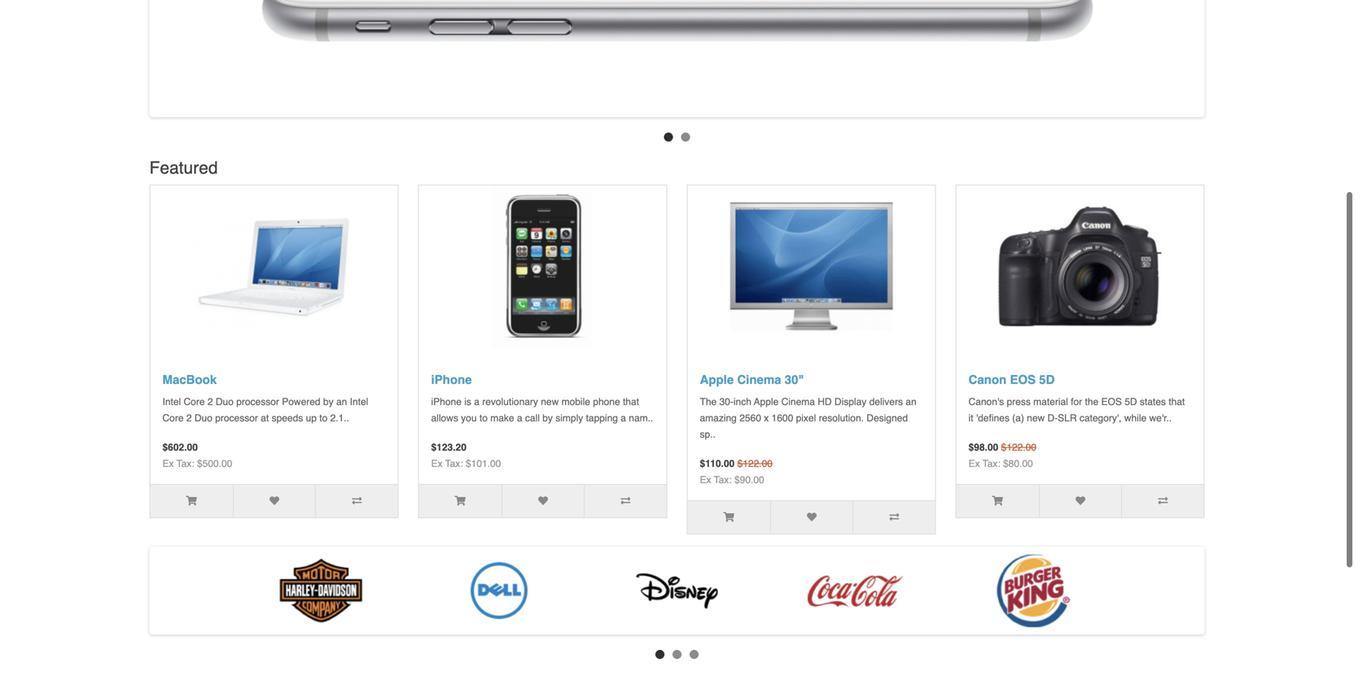 Task type: describe. For each thing, give the bounding box(es) containing it.
0 horizontal spatial 2
[[186, 413, 192, 425]]

pixel
[[796, 413, 816, 425]]

call
[[525, 413, 540, 425]]

add to cart image for canon eos 5d
[[992, 497, 1003, 506]]

0 vertical spatial processor
[[236, 397, 279, 408]]

new inside the canon's press material for the eos 5d states that it 'defines (a) new d-slr category', while we'r..
[[1027, 413, 1045, 425]]

new inside iphone is a revolutionary new mobile phone that allows you to make a call by simply tapping a nam..
[[541, 397, 559, 408]]

$98.00 $122.00 ex tax: $80.00
[[969, 442, 1037, 470]]

1 vertical spatial core
[[163, 413, 184, 425]]

$500.00
[[197, 459, 232, 470]]

1 horizontal spatial a
[[517, 413, 523, 425]]

macbook link
[[163, 373, 217, 387]]

canon's press material for the eos 5d states that it 'defines (a) new d-slr category', while we'r..
[[969, 397, 1185, 425]]

apple inside the 30-inch apple cinema hd display delivers an amazing 2560 x 1600 pixel resolution. designed sp..
[[754, 397, 779, 408]]

$123.20 ex tax: $101.00
[[431, 442, 501, 470]]

30-
[[720, 397, 734, 408]]

ex inside the $110.00 $122.00 ex tax: $90.00
[[700, 475, 712, 486]]

ex inside $602.00 ex tax: $500.00
[[163, 459, 174, 470]]

apple cinema 30" link
[[700, 373, 804, 387]]

iphone for iphone
[[431, 373, 472, 387]]

phone
[[593, 397, 620, 408]]

1 vertical spatial processor
[[215, 413, 258, 425]]

the
[[1085, 397, 1099, 408]]

1600
[[772, 413, 794, 425]]

an inside the 30-inch apple cinema hd display delivers an amazing 2560 x 1600 pixel resolution. designed sp..
[[906, 397, 917, 408]]

canon eos 5d image
[[999, 186, 1162, 349]]

to inside intel core 2 duo processor powered by an intel core 2 duo processor at speeds up to 2.1..
[[320, 413, 328, 425]]

simply
[[556, 413, 583, 425]]

0 vertical spatial 5d
[[1040, 373, 1055, 387]]

coca cola image
[[802, 551, 908, 632]]

$98.00
[[969, 442, 999, 454]]

0 vertical spatial core
[[184, 397, 205, 408]]

the
[[700, 397, 717, 408]]

$80.00
[[1004, 459, 1033, 470]]

to inside iphone is a revolutionary new mobile phone that allows you to make a call by simply tapping a nam..
[[480, 413, 488, 425]]

tax: inside $98.00 $122.00 ex tax: $80.00
[[983, 459, 1001, 470]]

burger king image
[[981, 551, 1086, 632]]

hd
[[818, 397, 832, 408]]

1 vertical spatial duo
[[195, 413, 212, 425]]

iphone is a revolutionary new mobile phone that allows you to make a call by simply tapping a nam..
[[431, 397, 654, 425]]

ex inside "$123.20 ex tax: $101.00"
[[431, 459, 443, 470]]

category',
[[1080, 413, 1122, 425]]

nam..
[[629, 413, 654, 425]]

revolutionary
[[482, 397, 538, 408]]

2 intel from the left
[[350, 397, 368, 408]]

$122.00 for cinema
[[738, 459, 773, 470]]

$602.00
[[163, 442, 198, 454]]

up
[[306, 413, 317, 425]]

add to cart image for apple cinema 30"
[[724, 513, 735, 523]]

is
[[464, 397, 472, 408]]

canon eos 5d link
[[969, 373, 1055, 387]]

$122.00 for eos
[[1002, 442, 1037, 454]]

2 horizontal spatial a
[[621, 413, 626, 425]]

allows
[[431, 413, 458, 425]]

resolution.
[[819, 413, 864, 425]]

add to wish list image for canon eos 5d
[[1076, 497, 1086, 506]]

slr
[[1058, 413, 1077, 425]]

iphone for iphone is a revolutionary new mobile phone that allows you to make a call by simply tapping a nam..
[[431, 397, 462, 408]]

inch
[[734, 397, 752, 408]]

apple cinema 30" image
[[730, 186, 893, 349]]

$602.00 ex tax: $500.00
[[163, 442, 232, 470]]



Task type: vqa. For each thing, say whether or not it's contained in the screenshot.
Marketing
no



Task type: locate. For each thing, give the bounding box(es) containing it.
0 horizontal spatial add to wish list image
[[270, 497, 279, 506]]

1 vertical spatial 2
[[186, 413, 192, 425]]

1 horizontal spatial add to cart image
[[992, 497, 1003, 506]]

compare this product image
[[890, 513, 900, 523]]

ex inside $98.00 $122.00 ex tax: $80.00
[[969, 459, 980, 470]]

1 an from the left
[[336, 397, 347, 408]]

new
[[541, 397, 559, 408], [1027, 413, 1045, 425]]

2 down macbook link
[[208, 397, 213, 408]]

apple up the
[[700, 373, 734, 387]]

core up $602.00
[[163, 413, 184, 425]]

intel
[[163, 397, 181, 408], [350, 397, 368, 408]]

that up 'nam..'
[[623, 397, 639, 408]]

canon
[[969, 373, 1007, 387]]

0 horizontal spatial to
[[320, 413, 328, 425]]

intel down macbook link
[[163, 397, 181, 408]]

compare this product image for iphone
[[621, 497, 631, 506]]

cinema up inch
[[737, 373, 782, 387]]

0 horizontal spatial eos
[[1010, 373, 1036, 387]]

5d up material
[[1040, 373, 1055, 387]]

dell image
[[446, 551, 552, 632]]

compare this product image for canon eos 5d
[[1159, 497, 1168, 506]]

ex
[[163, 459, 174, 470], [431, 459, 443, 470], [969, 459, 980, 470], [700, 475, 712, 486]]

2.1..
[[330, 413, 349, 425]]

0 horizontal spatial add to cart image
[[455, 497, 466, 506]]

2 horizontal spatial compare this product image
[[1159, 497, 1168, 506]]

5d up while
[[1125, 397, 1138, 408]]

0 vertical spatial apple
[[700, 373, 734, 387]]

iphone
[[431, 373, 472, 387], [431, 397, 462, 408]]

that inside the canon's press material for the eos 5d states that it 'defines (a) new d-slr category', while we'r..
[[1169, 397, 1185, 408]]

while
[[1125, 413, 1147, 425]]

an right delivers
[[906, 397, 917, 408]]

2 to from the left
[[480, 413, 488, 425]]

$122.00
[[1002, 442, 1037, 454], [738, 459, 773, 470]]

we'r..
[[1150, 413, 1172, 425]]

1 horizontal spatial $122.00
[[1002, 442, 1037, 454]]

add to wish list image
[[270, 497, 279, 506], [1076, 497, 1086, 506], [807, 513, 817, 523]]

cinema inside the 30-inch apple cinema hd display delivers an amazing 2560 x 1600 pixel resolution. designed sp..
[[782, 397, 815, 408]]

1 horizontal spatial add to cart image
[[724, 513, 735, 523]]

$122.00 up $90.00
[[738, 459, 773, 470]]

2
[[208, 397, 213, 408], [186, 413, 192, 425]]

0 horizontal spatial new
[[541, 397, 559, 408]]

0 horizontal spatial an
[[336, 397, 347, 408]]

add to cart image down $98.00 $122.00 ex tax: $80.00 at the right bottom of the page
[[992, 497, 1003, 506]]

an inside intel core 2 duo processor powered by an intel core 2 duo processor at speeds up to 2.1..
[[336, 397, 347, 408]]

1 vertical spatial 5d
[[1125, 397, 1138, 408]]

disney image
[[624, 551, 730, 632]]

0 vertical spatial by
[[323, 397, 334, 408]]

2 compare this product image from the left
[[621, 497, 631, 506]]

iphone inside iphone is a revolutionary new mobile phone that allows you to make a call by simply tapping a nam..
[[431, 397, 462, 408]]

1 horizontal spatial an
[[906, 397, 917, 408]]

0 horizontal spatial apple
[[700, 373, 734, 387]]

1 horizontal spatial intel
[[350, 397, 368, 408]]

1 horizontal spatial eos
[[1102, 397, 1122, 408]]

tax:
[[177, 459, 194, 470], [445, 459, 463, 470], [983, 459, 1001, 470], [714, 475, 732, 486]]

'defines
[[977, 413, 1010, 425]]

that up we'r..
[[1169, 397, 1185, 408]]

5d inside the canon's press material for the eos 5d states that it 'defines (a) new d-slr category', while we'r..
[[1125, 397, 1138, 408]]

30"
[[785, 373, 804, 387]]

0 vertical spatial iphone
[[431, 373, 472, 387]]

that
[[623, 397, 639, 408], [1169, 397, 1185, 408]]

1 horizontal spatial duo
[[216, 397, 234, 408]]

1 horizontal spatial apple
[[754, 397, 779, 408]]

(a)
[[1013, 413, 1025, 425]]

intel right powered
[[350, 397, 368, 408]]

core
[[184, 397, 205, 408], [163, 413, 184, 425]]

tapping
[[586, 413, 618, 425]]

add to wish list image for macbook
[[270, 497, 279, 506]]

0 vertical spatial cinema
[[737, 373, 782, 387]]

amazing
[[700, 413, 737, 425]]

apple cinema 30"
[[700, 373, 804, 387]]

duo
[[216, 397, 234, 408], [195, 413, 212, 425]]

iphone image
[[461, 186, 624, 349]]

1 horizontal spatial by
[[543, 413, 553, 425]]

3 compare this product image from the left
[[1159, 497, 1168, 506]]

add to wish list image for apple cinema 30"
[[807, 513, 817, 523]]

ex down $602.00
[[163, 459, 174, 470]]

that inside iphone is a revolutionary new mobile phone that allows you to make a call by simply tapping a nam..
[[623, 397, 639, 408]]

0 horizontal spatial $122.00
[[738, 459, 773, 470]]

1 vertical spatial apple
[[754, 397, 779, 408]]

0 horizontal spatial intel
[[163, 397, 181, 408]]

a
[[474, 397, 480, 408], [517, 413, 523, 425], [621, 413, 626, 425]]

by up 2.1.. on the bottom
[[323, 397, 334, 408]]

tax: inside the $110.00 $122.00 ex tax: $90.00
[[714, 475, 732, 486]]

for
[[1071, 397, 1083, 408]]

0 vertical spatial new
[[541, 397, 559, 408]]

tax: down $98.00
[[983, 459, 1001, 470]]

0 vertical spatial 2
[[208, 397, 213, 408]]

sp..
[[700, 429, 716, 441]]

2560
[[740, 413, 762, 425]]

by inside iphone is a revolutionary new mobile phone that allows you to make a call by simply tapping a nam..
[[543, 413, 553, 425]]

tax: inside "$123.20 ex tax: $101.00"
[[445, 459, 463, 470]]

an up 2.1.. on the bottom
[[336, 397, 347, 408]]

d-
[[1048, 413, 1058, 425]]

display
[[835, 397, 867, 408]]

macbook image
[[193, 186, 356, 349]]

2 that from the left
[[1169, 397, 1185, 408]]

make
[[491, 413, 514, 425]]

designed
[[867, 413, 908, 425]]

to right up
[[320, 413, 328, 425]]

at
[[261, 413, 269, 425]]

powered
[[282, 397, 321, 408]]

iphone 6 image
[[213, 0, 1142, 114]]

eos up category',
[[1102, 397, 1122, 408]]

add to cart image for iphone
[[455, 497, 466, 506]]

$122.00 up $80.00
[[1002, 442, 1037, 454]]

compare this product image
[[352, 497, 362, 506], [621, 497, 631, 506], [1159, 497, 1168, 506]]

you
[[461, 413, 477, 425]]

harley davidson image
[[268, 551, 374, 632]]

0 horizontal spatial compare this product image
[[352, 497, 362, 506]]

1 iphone from the top
[[431, 373, 472, 387]]

1 vertical spatial add to cart image
[[724, 513, 735, 523]]

to
[[320, 413, 328, 425], [480, 413, 488, 425]]

add to cart image down "$123.20 ex tax: $101.00"
[[455, 497, 466, 506]]

add to wish list image
[[538, 497, 548, 506]]

0 vertical spatial duo
[[216, 397, 234, 408]]

to right you
[[480, 413, 488, 425]]

1 horizontal spatial 5d
[[1125, 397, 1138, 408]]

1 that from the left
[[623, 397, 639, 408]]

0 horizontal spatial 5d
[[1040, 373, 1055, 387]]

1 horizontal spatial that
[[1169, 397, 1185, 408]]

1 horizontal spatial add to wish list image
[[807, 513, 817, 523]]

ex down $123.20
[[431, 459, 443, 470]]

by inside intel core 2 duo processor powered by an intel core 2 duo processor at speeds up to 2.1..
[[323, 397, 334, 408]]

add to cart image for macbook
[[186, 497, 197, 506]]

$110.00 $122.00 ex tax: $90.00
[[700, 459, 773, 486]]

1 vertical spatial cinema
[[782, 397, 815, 408]]

a left the call
[[517, 413, 523, 425]]

the 30-inch apple cinema hd display delivers an amazing 2560 x 1600 pixel resolution. designed sp..
[[700, 397, 917, 441]]

1 compare this product image from the left
[[352, 497, 362, 506]]

new left d-
[[1027, 413, 1045, 425]]

1 vertical spatial new
[[1027, 413, 1045, 425]]

processor up at
[[236, 397, 279, 408]]

iphone up 'allows'
[[431, 397, 462, 408]]

1 horizontal spatial to
[[480, 413, 488, 425]]

tax: down $110.00
[[714, 475, 732, 486]]

apple
[[700, 373, 734, 387], [754, 397, 779, 408]]

cinema up pixel
[[782, 397, 815, 408]]

it
[[969, 413, 974, 425]]

by right the call
[[543, 413, 553, 425]]

tax: inside $602.00 ex tax: $500.00
[[177, 459, 194, 470]]

tax: down $602.00
[[177, 459, 194, 470]]

mobile
[[562, 397, 591, 408]]

featured
[[149, 158, 218, 178]]

0 vertical spatial eos
[[1010, 373, 1036, 387]]

$101.00
[[466, 459, 501, 470]]

1 vertical spatial by
[[543, 413, 553, 425]]

processor left at
[[215, 413, 258, 425]]

ex down $98.00
[[969, 459, 980, 470]]

by
[[323, 397, 334, 408], [543, 413, 553, 425]]

0 horizontal spatial by
[[323, 397, 334, 408]]

2 add to cart image from the left
[[992, 497, 1003, 506]]

1 add to cart image from the left
[[186, 497, 197, 506]]

an
[[336, 397, 347, 408], [906, 397, 917, 408]]

eos
[[1010, 373, 1036, 387], [1102, 397, 1122, 408]]

$122.00 inside the $110.00 $122.00 ex tax: $90.00
[[738, 459, 773, 470]]

canon's
[[969, 397, 1004, 408]]

add to cart image down $602.00 ex tax: $500.00
[[186, 497, 197, 506]]

add to cart image
[[455, 497, 466, 506], [724, 513, 735, 523]]

1 horizontal spatial new
[[1027, 413, 1045, 425]]

1 horizontal spatial compare this product image
[[621, 497, 631, 506]]

macbook
[[163, 373, 217, 387]]

add to cart image down the $110.00 $122.00 ex tax: $90.00 on the right of the page
[[724, 513, 735, 523]]

x
[[764, 413, 769, 425]]

eos up the press
[[1010, 373, 1036, 387]]

0 horizontal spatial that
[[623, 397, 639, 408]]

a left 'nam..'
[[621, 413, 626, 425]]

1 vertical spatial $122.00
[[738, 459, 773, 470]]

$122.00 inside $98.00 $122.00 ex tax: $80.00
[[1002, 442, 1037, 454]]

canon eos 5d
[[969, 373, 1055, 387]]

intel core 2 duo processor powered by an intel core 2 duo processor at speeds up to 2.1..
[[163, 397, 368, 425]]

delivers
[[870, 397, 903, 408]]

2 an from the left
[[906, 397, 917, 408]]

a right 'is' on the bottom of page
[[474, 397, 480, 408]]

5d
[[1040, 373, 1055, 387], [1125, 397, 1138, 408]]

states
[[1140, 397, 1166, 408]]

0 horizontal spatial duo
[[195, 413, 212, 425]]

$90.00
[[735, 475, 765, 486]]

1 intel from the left
[[163, 397, 181, 408]]

ex down $110.00
[[700, 475, 712, 486]]

apple up x in the bottom right of the page
[[754, 397, 779, 408]]

processor
[[236, 397, 279, 408], [215, 413, 258, 425]]

core down macbook
[[184, 397, 205, 408]]

add to cart image
[[186, 497, 197, 506], [992, 497, 1003, 506]]

$123.20
[[431, 442, 467, 454]]

0 vertical spatial add to cart image
[[455, 497, 466, 506]]

0 vertical spatial $122.00
[[1002, 442, 1037, 454]]

2 up $602.00
[[186, 413, 192, 425]]

duo down macbook link
[[216, 397, 234, 408]]

0 horizontal spatial a
[[474, 397, 480, 408]]

2 horizontal spatial add to wish list image
[[1076, 497, 1086, 506]]

duo up $602.00
[[195, 413, 212, 425]]

1 horizontal spatial 2
[[208, 397, 213, 408]]

new up simply
[[541, 397, 559, 408]]

1 to from the left
[[320, 413, 328, 425]]

iphone link
[[431, 373, 472, 387]]

speeds
[[272, 413, 303, 425]]

eos inside the canon's press material for the eos 5d states that it 'defines (a) new d-slr category', while we'r..
[[1102, 397, 1122, 408]]

material
[[1034, 397, 1069, 408]]

$110.00
[[700, 459, 735, 470]]

1 vertical spatial iphone
[[431, 397, 462, 408]]

press
[[1007, 397, 1031, 408]]

tax: down $123.20
[[445, 459, 463, 470]]

compare this product image for macbook
[[352, 497, 362, 506]]

cinema
[[737, 373, 782, 387], [782, 397, 815, 408]]

1 vertical spatial eos
[[1102, 397, 1122, 408]]

2 iphone from the top
[[431, 397, 462, 408]]

0 horizontal spatial add to cart image
[[186, 497, 197, 506]]

iphone up 'is' on the bottom of page
[[431, 373, 472, 387]]



